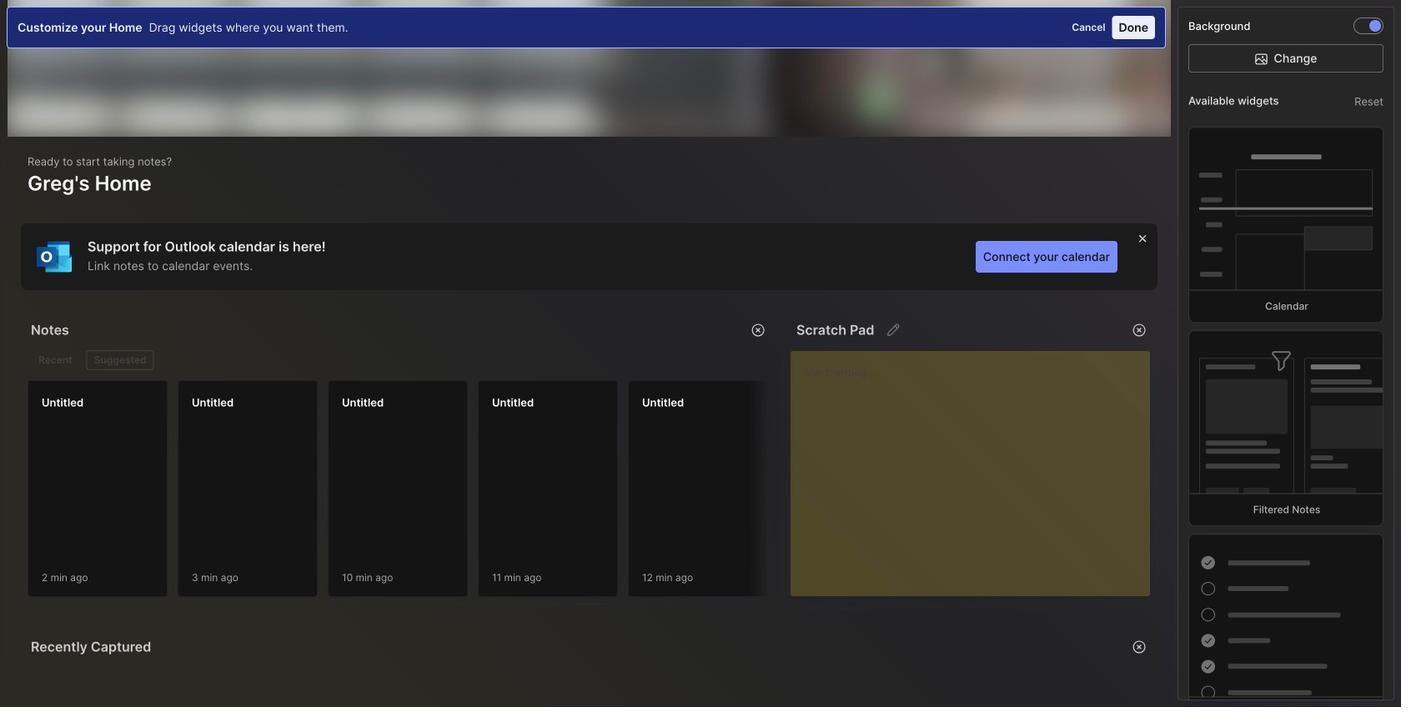 Task type: vqa. For each thing, say whether or not it's contained in the screenshot.
Expand Tags image at the top
no



Task type: describe. For each thing, give the bounding box(es) containing it.
edit widget title image
[[885, 322, 902, 339]]

background image
[[1370, 20, 1381, 32]]



